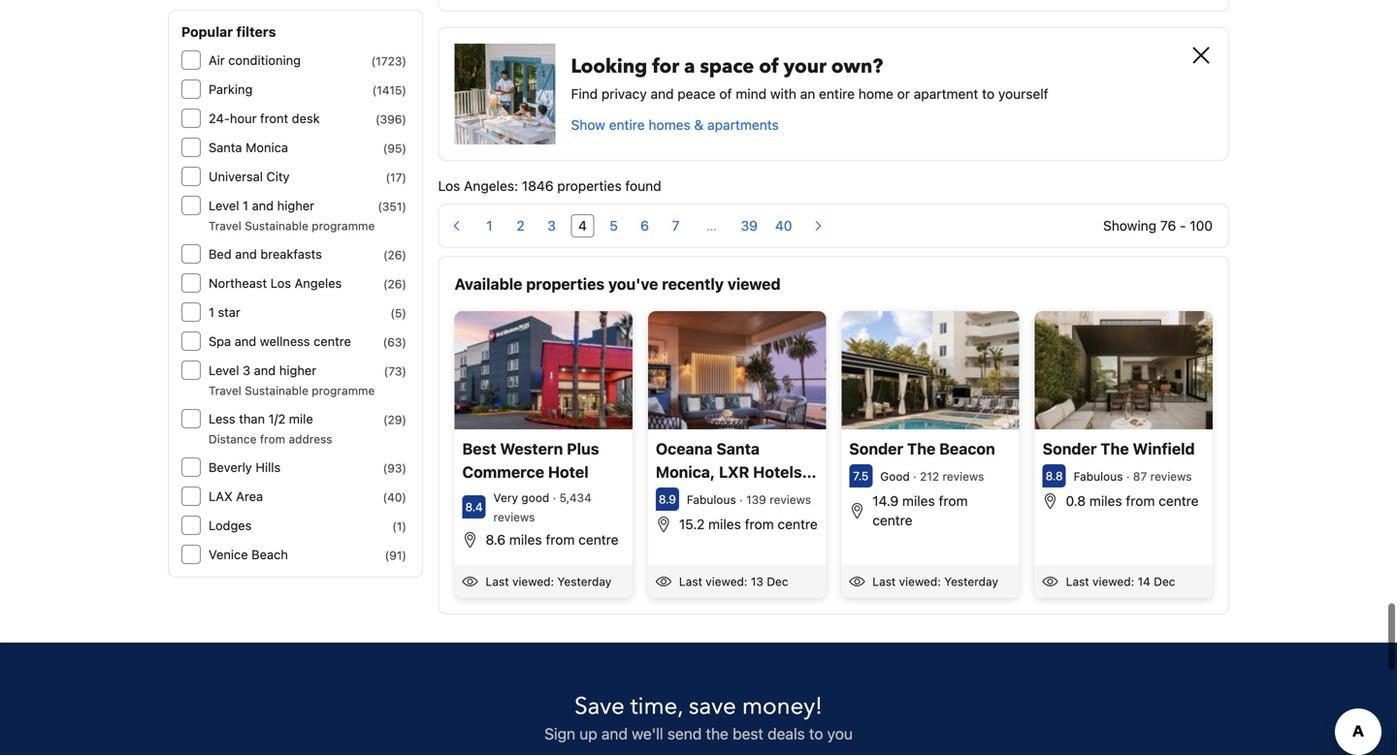 Task type: describe. For each thing, give the bounding box(es) containing it.
fabulous for monica,
[[687, 494, 736, 507]]

(351)
[[378, 200, 407, 213]]

send
[[667, 725, 702, 744]]

last for oceana santa monica, lxr hotels & resorts
[[679, 576, 702, 589]]

level 3 and higher
[[209, 363, 316, 378]]

5,434
[[559, 492, 592, 505]]

(91)
[[385, 549, 407, 563]]

santa inside oceana santa monica, lxr hotels & resorts
[[716, 440, 760, 459]]

find
[[571, 86, 598, 102]]

(1723)
[[371, 54, 407, 68]]

last viewed: 14 dec
[[1066, 576, 1175, 589]]

monica
[[246, 140, 288, 155]]

travel sustainable programme for level 1 and higher
[[209, 219, 375, 233]]

show
[[571, 117, 605, 133]]

venice beach
[[209, 548, 288, 562]]

commerce
[[462, 464, 544, 482]]

8.6 miles from centre
[[486, 532, 619, 548]]

139
[[746, 494, 766, 507]]

2
[[517, 218, 525, 234]]

1 for 1
[[486, 218, 493, 234]]

the for winfield
[[1101, 440, 1129, 459]]

miles for beacon
[[902, 494, 935, 510]]

hotel
[[548, 464, 589, 482]]

reviews for sonder the winfield
[[1150, 470, 1192, 484]]

(26) for breakfasts
[[383, 248, 407, 262]]

reviews for sonder the beacon
[[943, 470, 984, 484]]

time,
[[631, 692, 683, 724]]

group inside page region
[[439, 209, 836, 244]]

less than 1/2 mile
[[209, 412, 313, 426]]

212
[[920, 470, 939, 484]]

& inside oceana santa monica, lxr hotels & resorts
[[806, 464, 817, 482]]

we'll
[[632, 725, 663, 744]]

0.8
[[1066, 494, 1086, 510]]

(29)
[[383, 413, 407, 427]]

santa monica
[[209, 140, 288, 155]]

centre for sonder the beacon
[[873, 513, 913, 529]]

8.8
[[1046, 470, 1063, 483]]

24-
[[209, 111, 230, 126]]

centre for oceana santa monica, lxr hotels & resorts
[[778, 517, 818, 533]]

viewed: for beacon
[[899, 576, 941, 589]]

7.5 element
[[849, 465, 873, 488]]

miles for monica,
[[708, 517, 741, 533]]

8.8 element
[[1043, 465, 1066, 488]]

and right spa
[[235, 334, 256, 349]]

8.4
[[465, 501, 483, 514]]

good
[[521, 492, 549, 505]]

to inside save time, save money! sign up and we'll send the best deals to you
[[809, 725, 823, 744]]

oceana santa monica, lxr hotels & resorts
[[656, 440, 817, 505]]

available properties you've recently viewed
[[455, 275, 781, 293]]

your
[[784, 53, 827, 80]]

travel sustainable programme for level 3 and higher
[[209, 384, 375, 398]]

15.2
[[679, 517, 705, 533]]

travel for level 3 and higher
[[209, 384, 241, 398]]

last for best western plus commerce hotel
[[486, 576, 509, 589]]

city
[[266, 169, 290, 184]]

dec for sonder the winfield
[[1154, 576, 1175, 589]]

recently
[[662, 275, 724, 293]]

los angeles: 1846 properties found
[[438, 178, 661, 194]]

sonder the beacon
[[849, 440, 995, 459]]

14.9
[[873, 494, 899, 510]]

1 vertical spatial 3
[[243, 363, 250, 378]]

1/2
[[268, 412, 286, 426]]

northeast
[[209, 276, 267, 291]]

1 vertical spatial los
[[270, 276, 291, 291]]

3 inside button
[[547, 218, 556, 234]]

you
[[827, 725, 853, 744]]

& inside button
[[694, 117, 704, 133]]

(93)
[[383, 462, 407, 475]]

centre for best western plus commerce hotel
[[579, 532, 619, 548]]

0 vertical spatial properties
[[557, 178, 622, 194]]

4 button
[[571, 214, 594, 238]]

parking
[[209, 82, 253, 97]]

from for best western plus commerce hotel
[[546, 532, 575, 548]]

· for monica,
[[739, 494, 743, 507]]

· for winfield
[[1126, 470, 1130, 484]]

reviews for oceana santa monica, lxr hotels & resorts
[[770, 494, 811, 507]]

5
[[610, 218, 618, 234]]

39
[[741, 218, 758, 234]]

-
[[1180, 218, 1186, 234]]

from for sonder the beacon
[[939, 494, 968, 510]]

the
[[706, 725, 729, 744]]

travel for level 1 and higher
[[209, 219, 241, 233]]

home
[[858, 86, 893, 102]]

mile
[[289, 412, 313, 426]]

0 horizontal spatial of
[[719, 86, 732, 102]]

sustainable for 1
[[245, 219, 308, 233]]

programme for level 1 and higher
[[312, 219, 375, 233]]

conditioning
[[228, 53, 301, 67]]

a
[[684, 53, 695, 80]]

sonder the winfield
[[1043, 440, 1195, 459]]

lax area
[[209, 489, 263, 504]]

money!
[[742, 692, 823, 724]]

beach
[[251, 548, 288, 562]]

address
[[289, 433, 332, 446]]

level for level 3 and higher
[[209, 363, 239, 378]]

looking
[[571, 53, 647, 80]]

found
[[625, 178, 661, 194]]

entire inside button
[[609, 117, 645, 133]]

hotels
[[753, 464, 802, 482]]

bed and breakfasts
[[209, 247, 322, 261]]

best
[[462, 440, 496, 459]]

page region
[[438, 204, 1229, 248]]

lxr
[[719, 464, 749, 482]]

0.8 miles from centre
[[1066, 494, 1199, 510]]

plus
[[567, 440, 599, 459]]

(17)
[[386, 171, 407, 184]]

deals
[[768, 725, 805, 744]]

very good element
[[493, 492, 549, 505]]

or
[[897, 86, 910, 102]]

fabulous element for winfield
[[1074, 470, 1123, 484]]

yourself
[[998, 86, 1048, 102]]

viewed: for winfield
[[1093, 576, 1134, 589]]

39 button
[[736, 214, 763, 238]]

show entire homes & apartments
[[571, 117, 779, 133]]

(63)
[[383, 336, 407, 349]]

apartment
[[914, 86, 978, 102]]

yesterday for sonder the beacon
[[944, 576, 998, 589]]

and down spa and wellness centre
[[254, 363, 276, 378]]

good element
[[880, 470, 910, 484]]

lodges
[[209, 519, 252, 533]]

1846
[[522, 178, 554, 194]]

40
[[775, 218, 792, 234]]

7
[[672, 218, 680, 234]]

(73)
[[384, 365, 407, 378]]

to inside looking for a space of your own? find privacy and peace of mind with an entire home or apartment to yourself
[[982, 86, 995, 102]]

resorts
[[656, 487, 714, 505]]



Task type: vqa. For each thing, say whether or not it's contained in the screenshot.


Task type: locate. For each thing, give the bounding box(es) containing it.
good
[[880, 470, 910, 484]]

2 (26) from the top
[[383, 277, 407, 291]]

0 horizontal spatial los
[[270, 276, 291, 291]]

1 vertical spatial properties
[[526, 275, 605, 293]]

santa
[[209, 140, 242, 155], [716, 440, 760, 459]]

higher for level 3 and higher
[[279, 363, 316, 378]]

· left '212'
[[913, 470, 917, 484]]

fabulous up 0.8
[[1074, 470, 1123, 484]]

to
[[982, 86, 995, 102], [809, 725, 823, 744]]

· left 139
[[739, 494, 743, 507]]

distance
[[209, 433, 257, 446]]

good · 212 reviews
[[880, 470, 984, 484]]

programme up mile
[[312, 384, 375, 398]]

properties up 4
[[557, 178, 622, 194]]

miles right 0.8
[[1089, 494, 1122, 510]]

8.9 element
[[656, 488, 679, 512]]

oceana
[[656, 440, 713, 459]]

properties
[[557, 178, 622, 194], [526, 275, 605, 293]]

travel sustainable programme up mile
[[209, 384, 375, 398]]

1 horizontal spatial entire
[[819, 86, 855, 102]]

centre for sonder the winfield
[[1159, 494, 1199, 510]]

1 horizontal spatial santa
[[716, 440, 760, 459]]

0 vertical spatial level
[[209, 198, 239, 213]]

0 horizontal spatial yesterday
[[557, 576, 611, 589]]

0 horizontal spatial to
[[809, 725, 823, 744]]

1 vertical spatial (26)
[[383, 277, 407, 291]]

6 button
[[633, 214, 656, 238]]

1
[[243, 198, 248, 213], [486, 218, 493, 234], [209, 305, 214, 320]]

4 last from the left
[[1066, 576, 1089, 589]]

hour
[[230, 111, 257, 126]]

2 the from the left
[[1101, 440, 1129, 459]]

programme for level 3 and higher
[[312, 384, 375, 398]]

very good
[[493, 492, 549, 505]]

1 button
[[478, 214, 501, 238]]

1 for 1 star
[[209, 305, 214, 320]]

miles for plus
[[509, 532, 542, 548]]

0 horizontal spatial 1
[[209, 305, 214, 320]]

13
[[751, 576, 764, 589]]

& right homes
[[694, 117, 704, 133]]

1 vertical spatial level
[[209, 363, 239, 378]]

the up fabulous · 87 reviews at the right bottom of the page
[[1101, 440, 1129, 459]]

1 vertical spatial programme
[[312, 384, 375, 398]]

8.4 element
[[462, 496, 486, 519]]

1 horizontal spatial of
[[759, 53, 779, 80]]

reviews down beacon
[[943, 470, 984, 484]]

properties down 3 button at the left
[[526, 275, 605, 293]]

0 vertical spatial travel
[[209, 219, 241, 233]]

miles right 15.2
[[708, 517, 741, 533]]

yesterday down 14.9 miles from centre
[[944, 576, 998, 589]]

fabulous element for monica,
[[687, 494, 736, 507]]

sonder up 8.8 element
[[1043, 440, 1097, 459]]

reviews inside 5,434 reviews
[[493, 511, 535, 525]]

fabulous element
[[1074, 470, 1123, 484], [687, 494, 736, 507]]

1 horizontal spatial &
[[806, 464, 817, 482]]

hills
[[256, 460, 281, 475]]

fabulous up 15.2
[[687, 494, 736, 507]]

fabulous element up 15.2
[[687, 494, 736, 507]]

dec
[[767, 576, 788, 589], [1154, 576, 1175, 589]]

0 horizontal spatial entire
[[609, 117, 645, 133]]

reviews down hotels
[[770, 494, 811, 507]]

1 horizontal spatial yesterday
[[944, 576, 998, 589]]

100
[[1190, 218, 1213, 234]]

save
[[574, 692, 625, 724]]

sonder for sonder the beacon
[[849, 440, 903, 459]]

and right up
[[601, 725, 628, 744]]

very
[[493, 492, 518, 505]]

sustainable down the level 3 and higher
[[245, 384, 308, 398]]

2 travel from the top
[[209, 384, 241, 398]]

1 the from the left
[[907, 440, 936, 459]]

1 horizontal spatial sonder
[[1043, 440, 1097, 459]]

last down 8.6
[[486, 576, 509, 589]]

last for sonder the winfield
[[1066, 576, 1089, 589]]

0 vertical spatial los
[[438, 178, 460, 194]]

sustainable down level 1 and higher
[[245, 219, 308, 233]]

0 vertical spatial to
[[982, 86, 995, 102]]

last viewed: 13 dec
[[679, 576, 788, 589]]

travel
[[209, 219, 241, 233], [209, 384, 241, 398]]

from down 1/2
[[260, 433, 285, 446]]

level for level 1 and higher
[[209, 198, 239, 213]]

0 horizontal spatial dec
[[767, 576, 788, 589]]

fabulous · 139 reviews
[[687, 494, 811, 507]]

yesterday down 8.6 miles from centre at bottom left
[[557, 576, 611, 589]]

last viewed: yesterday down 14.9 miles from centre
[[873, 576, 998, 589]]

1 sustainable from the top
[[245, 219, 308, 233]]

2 button
[[509, 214, 532, 238]]

7.5
[[853, 470, 869, 483]]

show entire homes & apartments button
[[571, 115, 779, 135]]

1 vertical spatial santa
[[716, 440, 760, 459]]

centre
[[313, 334, 351, 349], [1159, 494, 1199, 510], [873, 513, 913, 529], [778, 517, 818, 533], [579, 532, 619, 548]]

& right hotels
[[806, 464, 817, 482]]

1 horizontal spatial the
[[1101, 440, 1129, 459]]

2 last from the left
[[679, 576, 702, 589]]

sign
[[544, 725, 575, 744]]

last viewed: yesterday for the
[[873, 576, 998, 589]]

3 down spa and wellness centre
[[243, 363, 250, 378]]

entire inside looking for a space of your own? find privacy and peace of mind with an entire home or apartment to yourself
[[819, 86, 855, 102]]

0 vertical spatial travel sustainable programme
[[209, 219, 375, 233]]

1 vertical spatial 1
[[486, 218, 493, 234]]

centre right wellness
[[313, 334, 351, 349]]

(26) up (5)
[[383, 277, 407, 291]]

0 horizontal spatial sonder
[[849, 440, 903, 459]]

save
[[689, 692, 736, 724]]

front
[[260, 111, 288, 126]]

2 travel sustainable programme from the top
[[209, 384, 375, 398]]

miles down '212'
[[902, 494, 935, 510]]

level 1 and higher
[[209, 198, 314, 213]]

last down 15.2
[[679, 576, 702, 589]]

from for sonder the winfield
[[1126, 494, 1155, 510]]

1 vertical spatial sustainable
[[245, 384, 308, 398]]

santa up lxr
[[716, 440, 760, 459]]

centre down 14.9
[[873, 513, 913, 529]]

dec for oceana santa monica, lxr hotels & resorts
[[767, 576, 788, 589]]

spa and wellness centre
[[209, 334, 351, 349]]

last for sonder the beacon
[[873, 576, 896, 589]]

sonder
[[849, 440, 903, 459], [1043, 440, 1097, 459]]

space
[[700, 53, 754, 80]]

0 vertical spatial fabulous
[[1074, 470, 1123, 484]]

1 level from the top
[[209, 198, 239, 213]]

and inside looking for a space of your own? find privacy and peace of mind with an entire home or apartment to yourself
[[651, 86, 674, 102]]

santa down 24- at the left top of page
[[209, 140, 242, 155]]

level down universal
[[209, 198, 239, 213]]

1 horizontal spatial 1
[[243, 198, 248, 213]]

2 yesterday from the left
[[944, 576, 998, 589]]

(26) down (351)
[[383, 248, 407, 262]]

last down 14.9 miles from centre
[[873, 576, 896, 589]]

1 yesterday from the left
[[557, 576, 611, 589]]

travel sustainable programme
[[209, 219, 375, 233], [209, 384, 375, 398]]

0 vertical spatial of
[[759, 53, 779, 80]]

viewed: left 14
[[1093, 576, 1134, 589]]

2 last viewed: yesterday from the left
[[873, 576, 998, 589]]

4 viewed: from the left
[[1093, 576, 1134, 589]]

save time, save money! sign up and we'll send the best deals to you
[[544, 692, 853, 744]]

distance from address
[[209, 433, 332, 446]]

western
[[500, 440, 563, 459]]

and inside save time, save money! sign up and we'll send the best deals to you
[[601, 725, 628, 744]]

centre down 5,434
[[579, 532, 619, 548]]

sonder up 7.5 element
[[849, 440, 903, 459]]

winfield
[[1133, 440, 1195, 459]]

you've
[[608, 275, 658, 293]]

1 travel from the top
[[209, 219, 241, 233]]

fabulous element up 0.8
[[1074, 470, 1123, 484]]

wellness
[[260, 334, 310, 349]]

· down hotel
[[549, 492, 559, 505]]

3 right 2 button
[[547, 218, 556, 234]]

from down 139
[[745, 517, 774, 533]]

1 vertical spatial &
[[806, 464, 817, 482]]

1 last from the left
[[486, 576, 509, 589]]

and down universal city
[[252, 198, 274, 213]]

higher down city
[[277, 198, 314, 213]]

centre down fabulous · 87 reviews at the right bottom of the page
[[1159, 494, 1199, 510]]

star
[[218, 305, 240, 320]]

1 (26) from the top
[[383, 248, 407, 262]]

and right bed
[[235, 247, 257, 261]]

popular filters
[[181, 24, 276, 40]]

viewed: down 14.9 miles from centre
[[899, 576, 941, 589]]

level down spa
[[209, 363, 239, 378]]

best
[[733, 725, 764, 744]]

87
[[1133, 470, 1147, 484]]

1 vertical spatial to
[[809, 725, 823, 744]]

8.6
[[486, 532, 506, 548]]

miles
[[902, 494, 935, 510], [1089, 494, 1122, 510], [708, 517, 741, 533], [509, 532, 542, 548]]

of
[[759, 53, 779, 80], [719, 86, 732, 102]]

(26) for angeles
[[383, 277, 407, 291]]

0 vertical spatial programme
[[312, 219, 375, 233]]

3 last from the left
[[873, 576, 896, 589]]

0 vertical spatial fabulous element
[[1074, 470, 1123, 484]]

0 horizontal spatial santa
[[209, 140, 242, 155]]

0 vertical spatial &
[[694, 117, 704, 133]]

0 horizontal spatial fabulous element
[[687, 494, 736, 507]]

0 vertical spatial higher
[[277, 198, 314, 213]]

showing 76 - 100
[[1103, 218, 1213, 234]]

· left 87
[[1126, 470, 1130, 484]]

2 viewed: from the left
[[706, 576, 748, 589]]

2 sonder from the left
[[1043, 440, 1097, 459]]

0 vertical spatial sustainable
[[245, 219, 308, 233]]

1 vertical spatial fabulous element
[[687, 494, 736, 507]]

1 vertical spatial entire
[[609, 117, 645, 133]]

0 vertical spatial 1
[[243, 198, 248, 213]]

(5)
[[390, 307, 407, 320]]

1 horizontal spatial fabulous
[[1074, 470, 1123, 484]]

last viewed: yesterday for western
[[486, 576, 611, 589]]

miles right 8.6
[[509, 532, 542, 548]]

1 vertical spatial of
[[719, 86, 732, 102]]

to left you
[[809, 725, 823, 744]]

1 last viewed: yesterday from the left
[[486, 576, 611, 589]]

1 horizontal spatial 3
[[547, 218, 556, 234]]

reviews down "winfield"
[[1150, 470, 1192, 484]]

0 vertical spatial entire
[[819, 86, 855, 102]]

breakfasts
[[260, 247, 322, 261]]

universal
[[209, 169, 263, 184]]

(40)
[[383, 491, 407, 505]]

viewed
[[728, 275, 781, 293]]

group containing 1
[[439, 209, 836, 244]]

0 vertical spatial 3
[[547, 218, 556, 234]]

centre inside 14.9 miles from centre
[[873, 513, 913, 529]]

viewed: for plus
[[512, 576, 554, 589]]

entire right an
[[819, 86, 855, 102]]

sonder for sonder the winfield
[[1043, 440, 1097, 459]]

travel up less
[[209, 384, 241, 398]]

travel sustainable programme up breakfasts
[[209, 219, 375, 233]]

the up '212'
[[907, 440, 936, 459]]

viewed: down 8.6 miles from centre at bottom left
[[512, 576, 554, 589]]

1 left 2
[[486, 218, 493, 234]]

travel up bed
[[209, 219, 241, 233]]

property group
[[438, 0, 1229, 12]]

1 horizontal spatial dec
[[1154, 576, 1175, 589]]

fabulous for winfield
[[1074, 470, 1123, 484]]

los down breakfasts
[[270, 276, 291, 291]]

76
[[1160, 218, 1176, 234]]

desk
[[292, 111, 320, 126]]

reviews down very good
[[493, 511, 535, 525]]

1 viewed: from the left
[[512, 576, 554, 589]]

5,434 reviews
[[493, 492, 592, 525]]

from for oceana santa monica, lxr hotels & resorts
[[745, 517, 774, 533]]

24-hour front desk
[[209, 111, 320, 126]]

1 horizontal spatial last viewed: yesterday
[[873, 576, 998, 589]]

dec right 13
[[767, 576, 788, 589]]

programme up breakfasts
[[312, 219, 375, 233]]

level
[[209, 198, 239, 213], [209, 363, 239, 378]]

from down 87
[[1126, 494, 1155, 510]]

0 vertical spatial (26)
[[383, 248, 407, 262]]

2 level from the top
[[209, 363, 239, 378]]

0 horizontal spatial the
[[907, 440, 936, 459]]

1 horizontal spatial los
[[438, 178, 460, 194]]

7 button
[[664, 214, 687, 238]]

higher down wellness
[[279, 363, 316, 378]]

0 horizontal spatial fabulous
[[687, 494, 736, 507]]

14.9 miles from centre
[[873, 494, 968, 529]]

1 dec from the left
[[767, 576, 788, 589]]

centre down the fabulous · 139 reviews
[[778, 517, 818, 533]]

2 dec from the left
[[1154, 576, 1175, 589]]

looking for a space of your own? image
[[455, 44, 556, 145]]

1 left "star"
[[209, 305, 214, 320]]

an
[[800, 86, 815, 102]]

best western plus commerce hotel
[[462, 440, 599, 482]]

· for beacon
[[913, 470, 917, 484]]

14
[[1138, 576, 1151, 589]]

showing
[[1103, 218, 1157, 234]]

dec right 14
[[1154, 576, 1175, 589]]

from down good · 212 reviews
[[939, 494, 968, 510]]

less
[[209, 412, 235, 426]]

beverly
[[209, 460, 252, 475]]

1 vertical spatial travel sustainable programme
[[209, 384, 375, 398]]

venice
[[209, 548, 248, 562]]

entire down privacy
[[609, 117, 645, 133]]

1 programme from the top
[[312, 219, 375, 233]]

miles for winfield
[[1089, 494, 1122, 510]]

1 vertical spatial higher
[[279, 363, 316, 378]]

spa
[[209, 334, 231, 349]]

last viewed: yesterday down 8.6 miles from centre at bottom left
[[486, 576, 611, 589]]

1 travel sustainable programme from the top
[[209, 219, 375, 233]]

area
[[236, 489, 263, 504]]

los left angeles:
[[438, 178, 460, 194]]

1 inside button
[[486, 218, 493, 234]]

6
[[641, 218, 649, 234]]

looking for a space of your own? find privacy and peace of mind with an entire home or apartment to yourself
[[571, 53, 1048, 102]]

to left yourself
[[982, 86, 995, 102]]

0 horizontal spatial &
[[694, 117, 704, 133]]

sustainable for 3
[[245, 384, 308, 398]]

3 viewed: from the left
[[899, 576, 941, 589]]

1 horizontal spatial fabulous element
[[1074, 470, 1123, 484]]

viewed: left 13
[[706, 576, 748, 589]]

yesterday for best western plus commerce hotel
[[557, 576, 611, 589]]

0 horizontal spatial last viewed: yesterday
[[486, 576, 611, 589]]

group
[[439, 209, 836, 244]]

0 horizontal spatial 3
[[243, 363, 250, 378]]

2 vertical spatial 1
[[209, 305, 214, 320]]

2 horizontal spatial 1
[[486, 218, 493, 234]]

from down 5,434 reviews on the left bottom of page
[[546, 532, 575, 548]]

1 down universal city
[[243, 198, 248, 213]]

universal city
[[209, 169, 290, 184]]

2 sustainable from the top
[[245, 384, 308, 398]]

1 sonder from the left
[[849, 440, 903, 459]]

&
[[694, 117, 704, 133], [806, 464, 817, 482]]

of left mind
[[719, 86, 732, 102]]

1 vertical spatial fabulous
[[687, 494, 736, 507]]

last left 14
[[1066, 576, 1089, 589]]

higher for level 1 and higher
[[277, 198, 314, 213]]

2 programme from the top
[[312, 384, 375, 398]]

1 horizontal spatial to
[[982, 86, 995, 102]]

homes
[[649, 117, 691, 133]]

the for beacon
[[907, 440, 936, 459]]

0 vertical spatial santa
[[209, 140, 242, 155]]

viewed: for monica,
[[706, 576, 748, 589]]

from inside 14.9 miles from centre
[[939, 494, 968, 510]]

1 vertical spatial travel
[[209, 384, 241, 398]]

peace
[[678, 86, 716, 102]]

northeast los angeles
[[209, 276, 342, 291]]

and down for
[[651, 86, 674, 102]]

of up with at top
[[759, 53, 779, 80]]

(396)
[[376, 113, 407, 126]]

miles inside 14.9 miles from centre
[[902, 494, 935, 510]]

popular
[[181, 24, 233, 40]]

lax
[[209, 489, 233, 504]]



